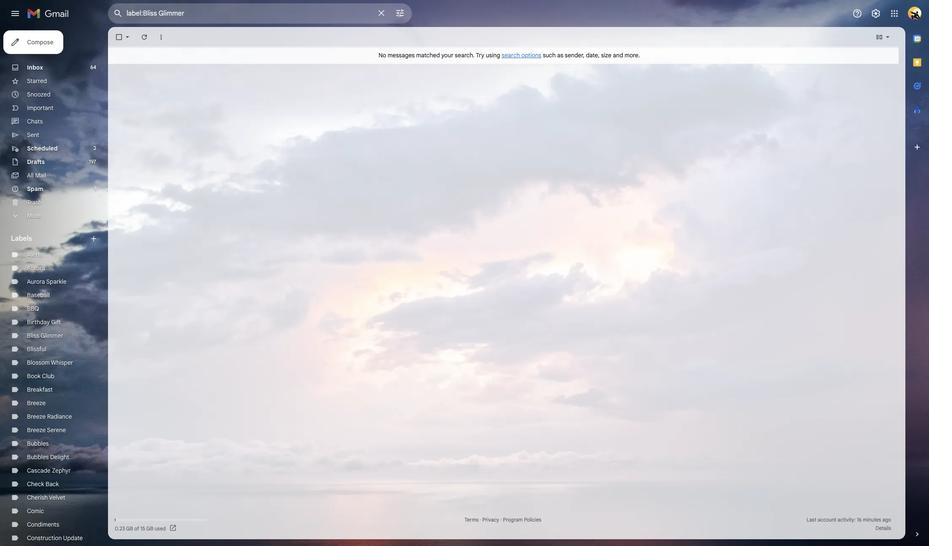 Task type: locate. For each thing, give the bounding box(es) containing it.
trash link
[[27, 199, 42, 206]]

cascade zephyr link
[[27, 467, 71, 475]]

bubbles delight link
[[27, 454, 69, 462]]

account
[[818, 517, 837, 524]]

club
[[42, 373, 54, 380]]

bbq link
[[27, 305, 39, 313]]

1 vertical spatial aurora
[[27, 278, 45, 286]]

terms link
[[465, 517, 479, 524]]

1 horizontal spatial ·
[[501, 517, 502, 524]]

0 horizontal spatial ·
[[480, 517, 481, 524]]

baseball
[[27, 292, 50, 299]]

main menu image
[[10, 8, 20, 19]]

comic link
[[27, 508, 44, 516]]

update
[[63, 535, 83, 543]]

None checkbox
[[115, 33, 123, 41]]

blossom whisper
[[27, 359, 73, 367]]

velvet
[[49, 495, 65, 502]]

breeze link
[[27, 400, 46, 408]]

all
[[27, 172, 34, 179]]

date,
[[587, 52, 600, 59]]

more button
[[0, 209, 101, 223]]

Search mail text field
[[127, 9, 372, 18]]

such
[[543, 52, 556, 59]]

check
[[27, 481, 44, 489]]

blossom whisper link
[[27, 359, 73, 367]]

1 gb from the left
[[126, 526, 133, 532]]

main content containing no messages matched your search. try using
[[108, 27, 906, 540]]

bliss glimmer
[[27, 332, 63, 340]]

no messages matched your search. try using search options such as sender, date, size and more.
[[379, 52, 640, 59]]

0 vertical spatial breeze
[[27, 400, 46, 408]]

aurora
[[27, 265, 45, 272], [27, 278, 45, 286]]

breeze down breakfast link
[[27, 400, 46, 408]]

1 aurora from the top
[[27, 265, 45, 272]]

2 breeze from the top
[[27, 413, 46, 421]]

1 bubbles from the top
[[27, 440, 49, 448]]

follow link to manage storage image
[[169, 525, 178, 533]]

spam
[[27, 185, 43, 193]]

bubbles
[[27, 440, 49, 448], [27, 454, 49, 462]]

· right privacy
[[501, 517, 502, 524]]

compose button
[[3, 30, 64, 54]]

labels heading
[[11, 235, 90, 243]]

bubbles down breeze serene
[[27, 440, 49, 448]]

scheduled link
[[27, 145, 58, 152]]

footer
[[108, 516, 899, 533]]

support image
[[853, 8, 863, 19]]

None search field
[[108, 3, 412, 24]]

condiments link
[[27, 522, 59, 529]]

2 vertical spatial breeze
[[27, 427, 46, 435]]

breeze for breeze radiance
[[27, 413, 46, 421]]

0 vertical spatial bubbles
[[27, 440, 49, 448]]

all mail
[[27, 172, 46, 179]]

privacy
[[483, 517, 500, 524]]

program
[[503, 517, 523, 524]]

comic
[[27, 508, 44, 516]]

gb right 15
[[146, 526, 153, 532]]

book
[[27, 373, 41, 380]]

messages
[[388, 52, 415, 59]]

breeze up bubbles link
[[27, 427, 46, 435]]

sparkle
[[46, 278, 67, 286]]

aurora down alerts link
[[27, 265, 45, 272]]

0 horizontal spatial gb
[[126, 526, 133, 532]]

radiance
[[47, 413, 72, 421]]

all mail link
[[27, 172, 46, 179]]

bubbles link
[[27, 440, 49, 448]]

advanced search options image
[[392, 5, 409, 22]]

policies
[[524, 517, 542, 524]]

your
[[442, 52, 454, 59]]

bubbles down bubbles link
[[27, 454, 49, 462]]

privacy link
[[483, 517, 500, 524]]

inbox link
[[27, 64, 43, 71]]

64
[[90, 64, 96, 71]]

activity:
[[838, 517, 856, 524]]

2 bubbles from the top
[[27, 454, 49, 462]]

1 vertical spatial bubbles
[[27, 454, 49, 462]]

cherish velvet link
[[27, 495, 65, 502]]

breeze serene link
[[27, 427, 66, 435]]

breeze
[[27, 400, 46, 408], [27, 413, 46, 421], [27, 427, 46, 435]]

2
[[94, 145, 96, 152]]

alerts
[[27, 251, 43, 259]]

1 vertical spatial breeze
[[27, 413, 46, 421]]

bliss glimmer link
[[27, 332, 63, 340]]

2 aurora from the top
[[27, 278, 45, 286]]

0 vertical spatial aurora
[[27, 265, 45, 272]]

197
[[89, 159, 96, 165]]

used
[[155, 526, 166, 532]]

breeze down breeze link
[[27, 413, 46, 421]]

birthday gift
[[27, 319, 61, 326]]

blissful
[[27, 346, 46, 353]]

details link
[[876, 526, 892, 532]]

tab list
[[906, 27, 930, 516]]

sent
[[27, 131, 39, 139]]

delight
[[50, 454, 69, 462]]

cherish
[[27, 495, 48, 502]]

search.
[[455, 52, 475, 59]]

sender,
[[565, 52, 585, 59]]

and
[[614, 52, 624, 59]]

footer containing terms
[[108, 516, 899, 533]]

bubbles for bubbles link
[[27, 440, 49, 448]]

last
[[807, 517, 817, 524]]

glimmer
[[41, 332, 63, 340]]

3 breeze from the top
[[27, 427, 46, 435]]

aurora down aurora 'link'
[[27, 278, 45, 286]]

1 horizontal spatial gb
[[146, 526, 153, 532]]

options
[[522, 52, 542, 59]]

breakfast
[[27, 386, 53, 394]]

ago
[[883, 517, 892, 524]]

using
[[486, 52, 501, 59]]

construction update
[[27, 535, 83, 543]]

bbq
[[27, 305, 39, 313]]

breakfast link
[[27, 386, 53, 394]]

gb left the of
[[126, 526, 133, 532]]

more.
[[625, 52, 640, 59]]

footer inside main content
[[108, 516, 899, 533]]

· right terms
[[480, 517, 481, 524]]

16
[[858, 517, 862, 524]]

terms · privacy · program policies
[[465, 517, 542, 524]]

main content
[[108, 27, 906, 540]]

1 breeze from the top
[[27, 400, 46, 408]]

of
[[134, 526, 139, 532]]



Task type: vqa. For each thing, say whether or not it's contained in the screenshot.
the 15
yes



Task type: describe. For each thing, give the bounding box(es) containing it.
baseball link
[[27, 292, 50, 299]]

breeze radiance
[[27, 413, 72, 421]]

chats link
[[27, 118, 43, 125]]

blissful link
[[27, 346, 46, 353]]

refresh image
[[140, 33, 149, 41]]

aurora for aurora 'link'
[[27, 265, 45, 272]]

more image
[[157, 33, 166, 41]]

labels
[[11, 235, 32, 243]]

2 · from the left
[[501, 517, 502, 524]]

gift
[[51, 319, 61, 326]]

terms
[[465, 517, 479, 524]]

book club
[[27, 373, 54, 380]]

bliss
[[27, 332, 39, 340]]

search options link
[[502, 52, 542, 59]]

sent link
[[27, 131, 39, 139]]

try
[[476, 52, 485, 59]]

snoozed link
[[27, 91, 51, 98]]

aurora sparkle link
[[27, 278, 67, 286]]

whisper
[[51, 359, 73, 367]]

zephyr
[[52, 467, 71, 475]]

more
[[27, 212, 41, 220]]

breeze serene
[[27, 427, 66, 435]]

starred
[[27, 77, 47, 85]]

important link
[[27, 104, 53, 112]]

bubbles for bubbles delight
[[27, 454, 49, 462]]

15
[[141, 526, 145, 532]]

clear search image
[[373, 5, 390, 22]]

inbox
[[27, 64, 43, 71]]

minutes
[[864, 517, 882, 524]]

1 · from the left
[[480, 517, 481, 524]]

construction
[[27, 535, 62, 543]]

settings image
[[872, 8, 882, 19]]

2 gb from the left
[[146, 526, 153, 532]]

check back
[[27, 481, 59, 489]]

breeze for breeze serene
[[27, 427, 46, 435]]

0.23
[[115, 526, 125, 532]]

last account activity: 16 minutes ago details
[[807, 517, 892, 532]]

bubbles delight
[[27, 454, 69, 462]]

alerts link
[[27, 251, 43, 259]]

cascade
[[27, 467, 51, 475]]

serene
[[47, 427, 66, 435]]

aurora for aurora sparkle
[[27, 278, 45, 286]]

1
[[94, 186, 96, 192]]

size
[[602, 52, 612, 59]]

check back link
[[27, 481, 59, 489]]

birthday
[[27, 319, 50, 326]]

search
[[502, 52, 520, 59]]

drafts link
[[27, 158, 45, 166]]

program policies link
[[503, 517, 542, 524]]

blossom
[[27, 359, 50, 367]]

spam link
[[27, 185, 43, 193]]

chats
[[27, 118, 43, 125]]

as
[[558, 52, 564, 59]]

scheduled
[[27, 145, 58, 152]]

labels navigation
[[0, 27, 108, 547]]

birthday gift link
[[27, 319, 61, 326]]

search mail image
[[111, 6, 126, 21]]

breeze for breeze link
[[27, 400, 46, 408]]

gmail image
[[27, 5, 73, 22]]

condiments
[[27, 522, 59, 529]]

construction update link
[[27, 535, 83, 543]]

starred link
[[27, 77, 47, 85]]

trash
[[27, 199, 42, 206]]

book club link
[[27, 373, 54, 380]]

matched
[[417, 52, 440, 59]]

mail
[[35, 172, 46, 179]]

snoozed
[[27, 91, 51, 98]]

toggle split pane mode image
[[876, 33, 884, 41]]



